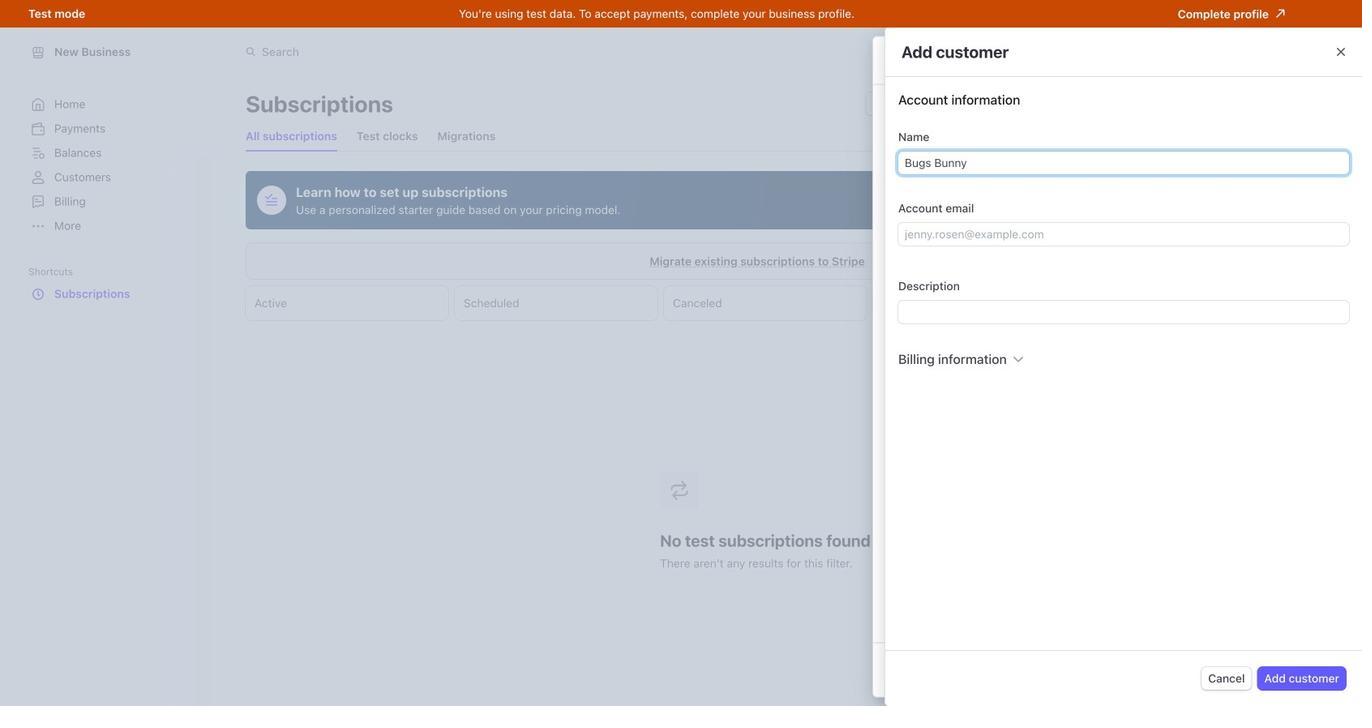 Task type: vqa. For each thing, say whether or not it's contained in the screenshot.
Close icon
yes



Task type: describe. For each thing, give the bounding box(es) containing it.
1 horizontal spatial svg image
[[912, 293, 922, 303]]

close image
[[1337, 47, 1346, 57]]

1 vertical spatial tab list
[[243, 283, 1289, 324]]

shortcuts element
[[28, 261, 197, 307]]



Task type: locate. For each thing, give the bounding box(es) containing it.
end date field
[[1008, 290, 1081, 306]]

dialog
[[876, 27, 1363, 706]]

0 vertical spatial svg image
[[873, 99, 883, 109]]

0 horizontal spatial svg image
[[873, 99, 883, 109]]

tab list
[[246, 122, 496, 151], [243, 283, 1289, 324]]

1 vertical spatial svg image
[[912, 293, 922, 303]]

core navigation links element
[[28, 92, 197, 238]]

svg image
[[873, 99, 883, 109], [912, 293, 922, 303]]

0 vertical spatial tab list
[[246, 122, 496, 151]]

start date field
[[923, 290, 996, 306]]

Jenny Rosen text field
[[899, 152, 1350, 174]]

None search field
[[236, 37, 694, 67]]



